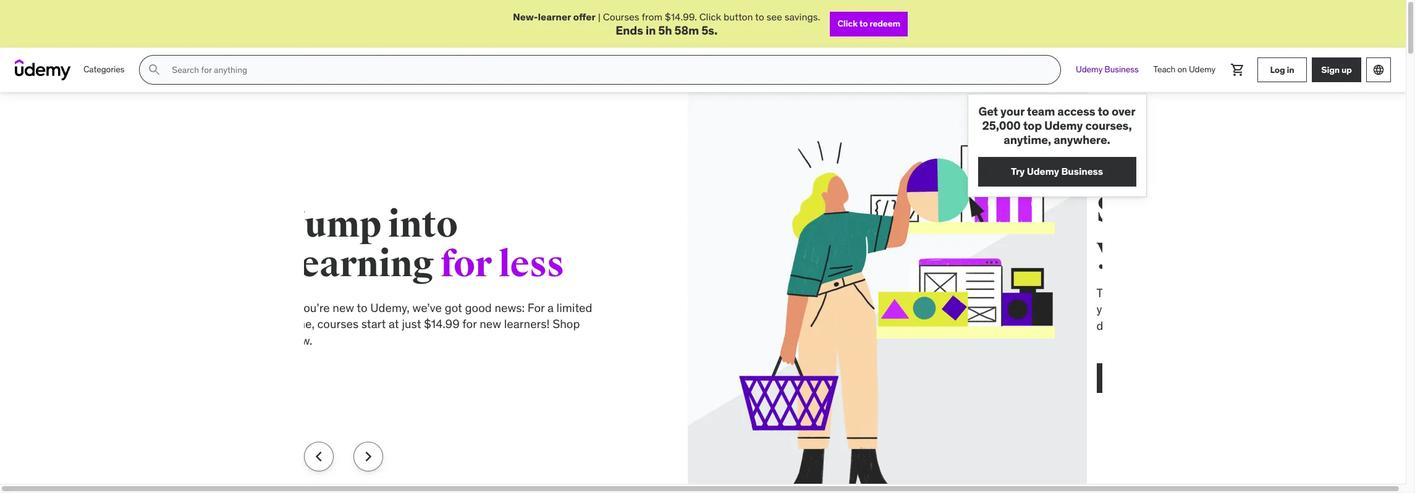 Task type: locate. For each thing, give the bounding box(es) containing it.
less
[[411, 242, 477, 287]]

click left redeem
[[838, 18, 858, 29]]

jump
[[201, 203, 294, 247]]

2 vertical spatial for
[[1039, 372, 1052, 384]]

in down from
[[646, 23, 656, 38]]

with left on-
[[1266, 302, 1288, 317]]

0 horizontal spatial new
[[245, 300, 267, 315]]

you're up time,
[[210, 300, 242, 315]]

0 vertical spatial new
[[245, 300, 267, 315]]

1 horizontal spatial on
[[1178, 64, 1187, 75]]

on right teach on the top of page
[[1178, 64, 1187, 75]]

previous image
[[309, 447, 329, 467]]

click up .
[[700, 11, 721, 23]]

to up start
[[269, 300, 280, 315]]

that
[[1114, 188, 1185, 232]]

new-
[[513, 11, 538, 23]]

anytime,
[[1004, 132, 1052, 147]]

teach
[[1154, 64, 1176, 75]]

for
[[353, 242, 404, 287], [375, 317, 389, 331], [1039, 372, 1052, 384]]

new down good
[[392, 317, 414, 331]]

anywhere.
[[1054, 132, 1111, 147]]

access
[[1058, 104, 1096, 119]]

savings.
[[785, 11, 820, 23]]

5h 58m 5s
[[659, 23, 714, 38]]

udemy
[[1076, 64, 1103, 75], [1189, 64, 1216, 75], [1045, 118, 1083, 133], [1027, 165, 1059, 177]]

1 vertical spatial for
[[375, 317, 389, 331]]

and
[[1072, 285, 1091, 300], [1154, 302, 1174, 317], [1204, 318, 1224, 333]]

udemy right the try
[[1027, 165, 1059, 177]]

technology and the world of work change fast — with us, you're faster. achieve goals and stay competitive with on- demand learning, hands-on practice, and more.
[[1009, 285, 1309, 333]]

and down competitive
[[1204, 318, 1224, 333]]

on inside teach on udemy link
[[1178, 64, 1187, 75]]

you're inside technology and the world of work change fast — with us, you're faster. achieve goals and stay competitive with on- demand learning, hands-on practice, and more.
[[1009, 302, 1041, 317]]

1 horizontal spatial click
[[838, 18, 858, 29]]

your
[[1001, 104, 1025, 119]]

udemy left 'shopping cart with 0 items' 'image'
[[1189, 64, 1216, 75]]

change
[[1187, 285, 1226, 300]]

courses,
[[1086, 118, 1132, 133]]

new up courses on the left of page
[[245, 300, 267, 315]]

from
[[642, 11, 663, 23]]

to inside click to redeem button
[[860, 18, 868, 29]]

business down the anywhere.
[[1062, 165, 1103, 177]]

click
[[700, 11, 721, 23], [838, 18, 858, 29]]

0 horizontal spatial business
[[1062, 165, 1103, 177]]

udemy,
[[283, 300, 322, 315]]

try udemy business link
[[978, 157, 1136, 186]]

to left redeem
[[860, 18, 868, 29]]

and down the work
[[1154, 302, 1174, 317]]

2 horizontal spatial and
[[1204, 318, 1224, 333]]

offer
[[573, 11, 596, 23]]

1 vertical spatial new
[[392, 317, 414, 331]]

you
[[1009, 228, 1072, 272]]

more.
[[1227, 318, 1256, 333]]

you're inside if you're new to udemy, we've got good news: for a limited time, courses start at just $14.99 for new learners! shop now.
[[210, 300, 242, 315]]

to
[[755, 11, 764, 23], [860, 18, 868, 29], [1098, 104, 1110, 119], [269, 300, 280, 315]]

faster.
[[1044, 302, 1076, 317]]

with
[[1264, 285, 1287, 300], [1266, 302, 1288, 317]]

now.
[[201, 333, 225, 348]]

on down goals at the right bottom
[[1140, 318, 1153, 333]]

goals
[[1123, 302, 1151, 317]]

1 vertical spatial business
[[1062, 165, 1103, 177]]

1 horizontal spatial business
[[1105, 64, 1139, 75]]

on-
[[1291, 302, 1309, 317]]

to left see
[[755, 11, 764, 23]]

into
[[300, 203, 370, 247]]

on
[[1178, 64, 1187, 75], [1140, 318, 1153, 333]]

up
[[1342, 64, 1352, 75]]

1 vertical spatial on
[[1140, 318, 1153, 333]]

learning
[[201, 242, 346, 287]]

hands-
[[1103, 318, 1140, 333]]

log
[[1271, 64, 1285, 75]]

plan for individuals link
[[1009, 364, 1112, 393]]

see
[[767, 11, 782, 23]]

udemy business
[[1076, 64, 1139, 75]]

0 horizontal spatial click
[[700, 11, 721, 23]]

to left over
[[1098, 104, 1110, 119]]

1 vertical spatial in
[[1287, 64, 1295, 75]]

for less
[[353, 242, 477, 287]]

1 horizontal spatial you're
[[1009, 302, 1041, 317]]

udemy business link
[[1069, 55, 1146, 85]]

0 horizontal spatial on
[[1140, 318, 1153, 333]]

business up over
[[1105, 64, 1139, 75]]

udemy image
[[15, 59, 71, 80]]

for up good
[[353, 242, 404, 287]]

$14.99.
[[665, 11, 697, 23]]

0 horizontal spatial in
[[646, 23, 656, 38]]

sign up link
[[1312, 58, 1362, 82]]

for right 'plan'
[[1039, 372, 1052, 384]]

0 vertical spatial in
[[646, 23, 656, 38]]

try
[[1011, 165, 1025, 177]]

click inside click to redeem button
[[838, 18, 858, 29]]

to inside get your team access to over 25,000 top udemy courses, anytime, anywhere.
[[1098, 104, 1110, 119]]

practice,
[[1156, 318, 1201, 333]]

udemy up access
[[1076, 64, 1103, 75]]

us,
[[1290, 285, 1305, 300]]

the
[[1094, 285, 1111, 300]]

time,
[[201, 317, 227, 331]]

in right log
[[1287, 64, 1295, 75]]

got
[[357, 300, 375, 315]]

drive
[[1192, 188, 1281, 232]]

1 vertical spatial and
[[1154, 302, 1174, 317]]

at
[[301, 317, 311, 331]]

new
[[245, 300, 267, 315], [392, 317, 414, 331]]

udemy inside udemy business link
[[1076, 64, 1103, 75]]

limited
[[469, 300, 505, 315]]

0 horizontal spatial you're
[[210, 300, 242, 315]]

1 horizontal spatial in
[[1287, 64, 1295, 75]]

0 vertical spatial on
[[1178, 64, 1187, 75]]

0 vertical spatial and
[[1072, 285, 1091, 300]]

you're up demand
[[1009, 302, 1041, 317]]

click to redeem
[[838, 18, 901, 29]]

to inside new-learner offer | courses from $14.99. click button to see savings. ends in 5h 58m 5s .
[[755, 11, 764, 23]]

udemy right top
[[1045, 118, 1083, 133]]

in
[[646, 23, 656, 38], [1287, 64, 1295, 75]]

and left the
[[1072, 285, 1091, 300]]

udemy inside get your team access to over 25,000 top udemy courses, anytime, anywhere.
[[1045, 118, 1083, 133]]

achieve
[[1079, 302, 1120, 317]]

button
[[724, 11, 753, 23]]

with right —
[[1264, 285, 1287, 300]]

0 vertical spatial with
[[1264, 285, 1287, 300]]

for down good
[[375, 317, 389, 331]]



Task type: vqa. For each thing, say whether or not it's contained in the screenshot.
learning
yes



Task type: describe. For each thing, give the bounding box(es) containing it.
—
[[1252, 285, 1262, 300]]

choose a language image
[[1373, 64, 1385, 76]]

start
[[274, 317, 298, 331]]

1 vertical spatial with
[[1266, 302, 1288, 317]]

technology
[[1009, 285, 1069, 300]]

log in link
[[1258, 58, 1307, 82]]

0 vertical spatial business
[[1105, 64, 1139, 75]]

learners!
[[416, 317, 462, 331]]

to inside if you're new to udemy, we've got good news: for a limited time, courses start at just $14.99 for new learners! shop now.
[[269, 300, 280, 315]]

news:
[[407, 300, 437, 315]]

.
[[714, 23, 718, 38]]

try udemy business
[[1011, 165, 1103, 177]]

if
[[201, 300, 208, 315]]

stay
[[1176, 302, 1198, 317]]

world
[[1114, 285, 1143, 300]]

ends
[[616, 23, 643, 38]]

competitive
[[1201, 302, 1263, 317]]

for
[[440, 300, 457, 315]]

courses
[[603, 11, 640, 23]]

next image
[[358, 447, 378, 467]]

1 horizontal spatial new
[[392, 317, 414, 331]]

a
[[460, 300, 466, 315]]

log in
[[1271, 64, 1295, 75]]

plan for individuals
[[1017, 372, 1104, 384]]

click to redeem button
[[830, 11, 908, 36]]

new-learner offer | courses from $14.99. click button to see savings. ends in 5h 58m 5s .
[[513, 11, 820, 38]]

top
[[1023, 118, 1042, 133]]

team
[[1027, 104, 1055, 119]]

|
[[598, 11, 601, 23]]

skills that drive you
[[1009, 188, 1281, 272]]

good
[[377, 300, 404, 315]]

click inside new-learner offer | courses from $14.99. click button to see savings. ends in 5h 58m 5s .
[[700, 11, 721, 23]]

Search for anything text field
[[170, 59, 1046, 80]]

in inside new-learner offer | courses from $14.99. click button to see savings. ends in 5h 58m 5s .
[[646, 23, 656, 38]]

jump into learning
[[201, 203, 370, 287]]

if you're new to udemy, we've got good news: for a limited time, courses start at just $14.99 for new learners! shop now.
[[201, 300, 505, 348]]

plan
[[1017, 372, 1037, 384]]

1 horizontal spatial and
[[1154, 302, 1174, 317]]

just
[[314, 317, 333, 331]]

for inside if you're new to udemy, we've got good news: for a limited time, courses start at just $14.99 for new learners! shop now.
[[375, 317, 389, 331]]

work
[[1159, 285, 1184, 300]]

shopping cart with 0 items image
[[1231, 63, 1246, 77]]

teach on udemy
[[1154, 64, 1216, 75]]

skills
[[1009, 188, 1108, 232]]

forward
[[1078, 228, 1215, 272]]

on inside technology and the world of work change fast — with us, you're faster. achieve goals and stay competitive with on- demand learning, hands-on practice, and more.
[[1140, 318, 1153, 333]]

we've
[[325, 300, 354, 315]]

0 horizontal spatial and
[[1072, 285, 1091, 300]]

submit search image
[[147, 63, 162, 77]]

teach on udemy link
[[1146, 55, 1223, 85]]

2 vertical spatial and
[[1204, 318, 1224, 333]]

$14.99
[[336, 317, 372, 331]]

get
[[979, 104, 998, 119]]

learner
[[538, 11, 571, 23]]

over
[[1112, 104, 1136, 119]]

of
[[1146, 285, 1156, 300]]

udemy inside try udemy business link
[[1027, 165, 1059, 177]]

categories button
[[76, 55, 132, 85]]

udemy inside teach on udemy link
[[1189, 64, 1216, 75]]

25,000
[[983, 118, 1021, 133]]

shop
[[465, 317, 492, 331]]

sign up
[[1322, 64, 1352, 75]]

categories
[[83, 64, 124, 75]]

0 vertical spatial for
[[353, 242, 404, 287]]

individuals
[[1054, 372, 1104, 384]]

demand
[[1009, 318, 1052, 333]]

courses
[[230, 317, 271, 331]]

redeem
[[870, 18, 901, 29]]

learning,
[[1055, 318, 1100, 333]]

get your team access to over 25,000 top udemy courses, anytime, anywhere.
[[979, 104, 1136, 147]]

fast
[[1229, 285, 1249, 300]]

sign
[[1322, 64, 1340, 75]]



